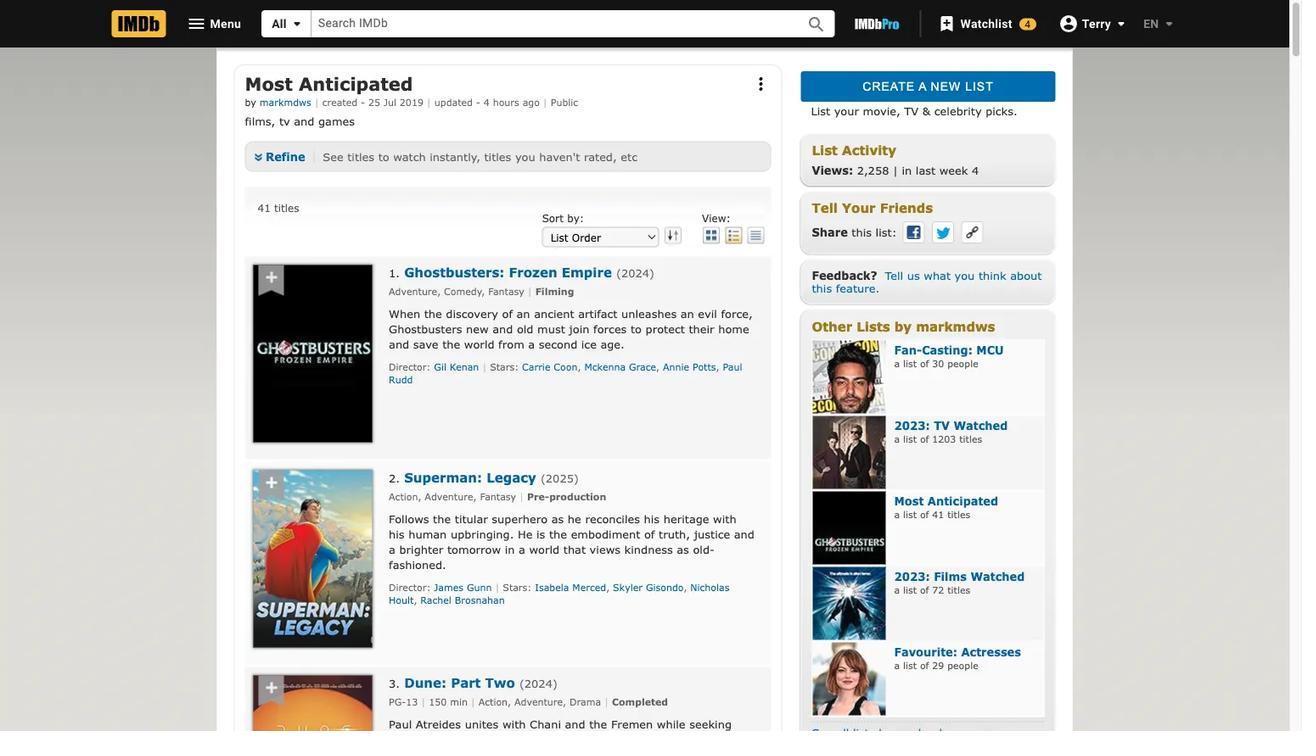 Task type: vqa. For each thing, say whether or not it's contained in the screenshot.


Task type: describe. For each thing, give the bounding box(es) containing it.
3. dune: part two (2024) pg-13 | 150 min | action, adventure, drama | completed
[[389, 676, 668, 709]]

that
[[564, 543, 586, 556]]

list inside button
[[966, 80, 994, 93]]

protect
[[646, 322, 685, 336]]

pg-
[[389, 697, 406, 709]]

etc
[[621, 150, 638, 164]]

ghostbusters: frozen empire image
[[253, 266, 372, 443]]

a inside most anticipated a list of 41 titles
[[895, 509, 900, 521]]

account circle image
[[1059, 13, 1079, 34]]

markmdws link
[[260, 96, 312, 108]]

0 vertical spatial 41
[[258, 202, 271, 214]]

All search field
[[262, 10, 835, 37]]

he
[[568, 512, 582, 526]]

41 titles
[[258, 202, 299, 214]]

nicholas
[[691, 582, 730, 594]]

en
[[1144, 17, 1160, 31]]

director: gil kenan | stars: carrie coon , mckenna grace , annie potts ,
[[389, 361, 723, 373]]

list inside most anticipated a list of 41 titles
[[903, 509, 917, 521]]

of inside most anticipated a list of 41 titles
[[920, 509, 929, 521]]

celebrity
[[935, 104, 982, 117]]

the inside paul atreides unites with chani and the fremen while seeking
[[590, 718, 607, 731]]

when the discovery of an ancient artifact unleashes an evil force, ghostbusters new and old must join forces to protect their home and save the world from a second ice age.
[[389, 307, 753, 351]]

list activity views: 2,258 | in last week 4
[[812, 143, 979, 177]]

heritage
[[664, 512, 710, 526]]

watched for 2023: tv watched
[[954, 419, 1008, 432]]

coon
[[554, 361, 578, 373]]

list image image for fan-casting: mcu
[[813, 341, 886, 414]]

terry
[[1082, 16, 1112, 30]]

gil kenan link
[[434, 361, 479, 373]]

2. superman: legacy (2025) action, adventure, fantasy | pre-production
[[389, 470, 607, 503]]

4 inside most anticipated by markmdws | created - 25 jul 2019 | updated - 4 hours ago | public films, tv and games
[[484, 96, 490, 108]]

carrie coon link
[[522, 361, 578, 373]]

ascending order image
[[663, 227, 682, 244]]

a left brighter
[[389, 543, 396, 556]]

sort by:
[[542, 212, 584, 225]]

3.
[[389, 677, 400, 691]]

nicholas hoult link
[[389, 582, 730, 607]]

you inside tell us what you think about this feature.
[[955, 269, 975, 282]]

save
[[413, 338, 439, 351]]

tell your friends
[[812, 200, 933, 216]]

0 horizontal spatial tv
[[905, 104, 919, 117]]

2 an from the left
[[681, 307, 694, 320]]

| right min
[[471, 697, 475, 709]]

2023: for 2023: tv watched
[[895, 419, 930, 432]]

other lists by markmdws
[[812, 319, 996, 334]]

2023: for 2023: films watched
[[895, 570, 930, 584]]

(2025)
[[541, 472, 579, 485]]

terry button
[[1050, 8, 1132, 39]]

sort
[[542, 212, 564, 225]]

click to add to watchlist image
[[255, 677, 287, 709]]

action, inside 2. superman: legacy (2025) action, adventure, fantasy | pre-production
[[389, 492, 422, 503]]

director: for superman: legacy
[[389, 582, 431, 594]]

2023: tv watched a list of 1203 titles
[[895, 419, 1008, 445]]

titles down refine
[[274, 202, 299, 214]]

upbringing.
[[451, 528, 514, 541]]

of inside when the discovery of an ancient artifact unleashes an evil force, ghostbusters new and old must join forces to protect their home and save the world from a second ice age.
[[502, 307, 513, 320]]

paul atreides unites with chani and the fremen while seeking
[[389, 718, 732, 732]]

paul rudd
[[389, 361, 743, 386]]

brosnahan
[[455, 595, 505, 607]]

0 vertical spatial as
[[552, 512, 564, 526]]

list for activity
[[812, 143, 838, 158]]

2023: tv watched link
[[895, 419, 1008, 432]]

part
[[451, 676, 481, 691]]

anticipated for most anticipated a list of 41 titles
[[928, 495, 999, 508]]

pre-
[[527, 492, 550, 503]]

hoult
[[389, 595, 414, 607]]

| inside 2. superman: legacy (2025) action, adventure, fantasy | pre-production
[[520, 492, 524, 503]]

1.
[[389, 266, 400, 280]]

movie,
[[863, 104, 901, 117]]

menu
[[210, 16, 241, 30]]

watch
[[393, 150, 426, 164]]

of inside fan-casting: mcu a list of 30 people
[[920, 358, 929, 370]]

most for most anticipated by markmdws | created - 25 jul 2019 | updated - 4 hours ago | public films, tv and games
[[245, 73, 293, 94]]

detail view image
[[725, 227, 743, 244]]

2023: films watched a list of 72 titles
[[895, 570, 1025, 596]]

gunn
[[467, 582, 492, 594]]

us
[[907, 269, 920, 282]]

list your movie, tv & celebrity picks.
[[811, 104, 1018, 117]]

paul for paul atreides unites with chani and the fremen while seeking
[[389, 718, 412, 731]]

titles inside 2023: films watched a list of 72 titles
[[948, 585, 971, 596]]

list for your
[[811, 104, 831, 117]]

activity
[[842, 143, 897, 158]]

james
[[434, 582, 464, 594]]

25
[[369, 96, 380, 108]]

gisondo
[[646, 582, 684, 594]]

new inside when the discovery of an ancient artifact unleashes an evil force, ghostbusters new and old must join forces to protect their home and save the world from a second ice age.
[[466, 322, 489, 336]]

menu button
[[173, 10, 255, 37]]

frozen
[[509, 265, 558, 280]]

follows
[[389, 512, 429, 526]]

about
[[1011, 269, 1042, 282]]

2 horizontal spatial 4
[[1025, 18, 1031, 30]]

0 horizontal spatial his
[[389, 528, 405, 541]]

2 - from the left
[[476, 96, 481, 108]]

views:
[[812, 163, 854, 177]]

72
[[933, 585, 945, 596]]

updated
[[435, 96, 473, 108]]

1203
[[933, 434, 956, 445]]

a inside favourite: actresses a list of 29 people
[[895, 660, 900, 672]]

stars: for frozen
[[490, 361, 519, 373]]

13
[[406, 697, 418, 709]]

most anticipated a list of 41 titles
[[895, 495, 999, 521]]

by:
[[567, 212, 584, 225]]

| right 13
[[421, 697, 426, 709]]

view:
[[702, 212, 731, 225]]

isabela
[[535, 582, 569, 594]]

&
[[923, 104, 931, 117]]

the right is
[[549, 528, 567, 541]]

share this list:
[[812, 226, 897, 239]]

tv
[[279, 114, 290, 127]]

rachel
[[421, 595, 452, 607]]

41 inside most anticipated a list of 41 titles
[[933, 509, 945, 521]]

0 horizontal spatial you
[[515, 150, 536, 164]]

list image image for most anticipated
[[813, 492, 886, 565]]

| right ago
[[543, 96, 548, 108]]

min
[[450, 697, 468, 709]]

0 vertical spatial this
[[852, 226, 872, 239]]

must
[[538, 322, 565, 336]]

tell for your
[[812, 200, 838, 216]]

tell us what you think about this feature.
[[812, 269, 1042, 295]]

old-
[[693, 543, 715, 556]]

he
[[518, 528, 533, 541]]

list image image for 2023: films watched
[[813, 567, 886, 641]]

anticipated for most anticipated by markmdws | created - 25 jul 2019 | updated - 4 hours ago | public films, tv and games
[[299, 73, 413, 94]]

new inside create a new list button
[[931, 80, 961, 93]]

rudd
[[389, 374, 413, 386]]

and up from at the left top
[[493, 322, 513, 336]]

markmdws for lists
[[916, 319, 996, 334]]

games
[[318, 114, 355, 127]]

other
[[812, 319, 853, 334]]

by for anticipated
[[245, 96, 256, 108]]

menu image
[[186, 14, 207, 34]]

a inside when the discovery of an ancient artifact unleashes an evil force, ghostbusters new and old must join forces to protect their home and save the world from a second ice age.
[[528, 338, 535, 351]]

list inside 2023: films watched a list of 72 titles
[[903, 585, 917, 596]]

in inside list activity views: 2,258 | in last week 4
[[902, 163, 912, 177]]

superhero
[[492, 512, 548, 526]]

| right kenan on the left
[[483, 361, 487, 373]]

most anticipated link
[[895, 495, 999, 508]]

fantasy inside 2. superman: legacy (2025) action, adventure, fantasy | pre-production
[[480, 492, 516, 503]]

4 inside list activity views: 2,258 | in last week 4
[[972, 163, 979, 177]]

fashioned.
[[389, 559, 446, 572]]

jul
[[384, 96, 397, 108]]

list inside 2023: tv watched a list of 1203 titles
[[903, 434, 917, 445]]

week
[[940, 163, 968, 177]]

a down he
[[519, 543, 526, 556]]

this inside tell us what you think about this feature.
[[812, 282, 832, 295]]

old
[[517, 322, 534, 336]]

with inside the follows the titular superhero as he reconciles his heritage with his human upbringing. he is the embodiment of truth, justice and a brighter tomorrow in a world that views kindness as old- fashioned.
[[713, 512, 737, 526]]



Task type: locate. For each thing, give the bounding box(es) containing it.
1 - from the left
[[361, 96, 365, 108]]

human
[[409, 528, 447, 541]]

ghostbusters:
[[404, 265, 505, 280]]

unites
[[465, 718, 499, 731]]

a inside 2023: tv watched a list of 1203 titles
[[895, 434, 900, 445]]

kenan
[[450, 361, 479, 373]]

force,
[[721, 307, 753, 320]]

0 vertical spatial 2023:
[[895, 419, 930, 432]]

5 list image image from the top
[[813, 643, 886, 716]]

list image image for 2023: tv watched
[[813, 416, 886, 489]]

world
[[464, 338, 495, 351], [529, 543, 560, 556]]

artifact
[[578, 307, 618, 320]]

0 vertical spatial new
[[931, 80, 961, 93]]

adventure, down superman:
[[425, 492, 477, 503]]

and inside paul atreides unites with chani and the fremen while seeking
[[565, 718, 586, 731]]

None field
[[311, 11, 788, 37]]

41
[[258, 202, 271, 214], [933, 509, 945, 521]]

1 click to add to watchlist image from the top
[[255, 266, 287, 298]]

0 vertical spatial fantasy
[[488, 286, 525, 298]]

ancient
[[534, 307, 575, 320]]

films,
[[245, 114, 275, 127]]

0 vertical spatial click to add to watchlist image
[[255, 266, 287, 298]]

0 vertical spatial in
[[902, 163, 912, 177]]

refine
[[266, 150, 305, 164]]

1 horizontal spatial paul
[[723, 361, 743, 373]]

director: up rudd
[[389, 361, 431, 373]]

1 horizontal spatial with
[[713, 512, 737, 526]]

41 down refine
[[258, 202, 271, 214]]

1 vertical spatial 4
[[484, 96, 490, 108]]

watched right films in the bottom of the page
[[971, 570, 1025, 584]]

a down old
[[528, 338, 535, 351]]

of down most anticipated link
[[920, 509, 929, 521]]

0 vertical spatial tv
[[905, 104, 919, 117]]

mckenna grace link
[[585, 361, 656, 373]]

fantasy down legacy
[[480, 492, 516, 503]]

watched inside 2023: films watched a list of 72 titles
[[971, 570, 1025, 584]]

click to add to watchlist image for ghostbusters:
[[255, 266, 287, 298]]

and left save
[[389, 338, 409, 351]]

1 vertical spatial you
[[955, 269, 975, 282]]

adventure, inside "1. ghostbusters: frozen empire (2024) adventure, comedy, fantasy | filming"
[[389, 286, 441, 298]]

1 horizontal spatial action,
[[479, 697, 511, 709]]

new up celebrity
[[931, 80, 961, 93]]

is
[[537, 528, 545, 541]]

home image
[[112, 10, 166, 37]]

2 horizontal spatial arrow drop down image
[[1160, 14, 1180, 34]]

anticipated inside most anticipated a list of 41 titles
[[928, 495, 999, 508]]

nicholas hoult
[[389, 582, 730, 607]]

list inside fan-casting: mcu a list of 30 people
[[903, 358, 917, 370]]

(2024) for two
[[520, 677, 558, 691]]

stars: for legacy
[[503, 582, 532, 594]]

as left he
[[552, 512, 564, 526]]

watched for 2023: films watched
[[971, 570, 1025, 584]]

1 vertical spatial new
[[466, 322, 489, 336]]

a inside fan-casting: mcu a list of 30 people
[[895, 358, 900, 370]]

evil
[[698, 307, 717, 320]]

by inside most anticipated by markmdws | created - 25 jul 2019 | updated - 4 hours ago | public films, tv and games
[[245, 96, 256, 108]]

superman: legacy link
[[404, 470, 537, 485]]

| left created
[[315, 96, 319, 108]]

3 list image image from the top
[[813, 492, 886, 565]]

0 vertical spatial by
[[245, 96, 256, 108]]

action, up follows
[[389, 492, 422, 503]]

(2024) inside "3. dune: part two (2024) pg-13 | 150 min | action, adventure, drama | completed"
[[520, 677, 558, 691]]

click to add to watchlist image
[[255, 266, 287, 298], [255, 471, 287, 503]]

and down drama
[[565, 718, 586, 731]]

rated,
[[584, 150, 617, 164]]

action, inside "3. dune: part two (2024) pg-13 | 150 min | action, adventure, drama | completed"
[[479, 697, 511, 709]]

markmdws up fan-casting: mcu link
[[916, 319, 996, 334]]

0 vertical spatial you
[[515, 150, 536, 164]]

list image image for favourite: actresses
[[813, 643, 886, 716]]

0 horizontal spatial paul
[[389, 718, 412, 731]]

dune: part two link
[[404, 676, 515, 691]]

1 horizontal spatial by
[[895, 319, 912, 334]]

1 horizontal spatial anticipated
[[928, 495, 999, 508]]

annie
[[663, 361, 690, 373]]

1 horizontal spatial most
[[895, 495, 924, 508]]

tv left the &
[[905, 104, 919, 117]]

1 horizontal spatial as
[[677, 543, 689, 556]]

0 vertical spatial most
[[245, 73, 293, 94]]

list left your
[[811, 104, 831, 117]]

of up from at the left top
[[502, 307, 513, 320]]

2 list image image from the top
[[813, 416, 886, 489]]

fan-casting: mcu link
[[895, 344, 1004, 357]]

paul for paul rudd
[[723, 361, 743, 373]]

0 vertical spatial to
[[378, 150, 390, 164]]

4 list image image from the top
[[813, 567, 886, 641]]

1 horizontal spatial new
[[931, 80, 961, 93]]

watched up 1203
[[954, 419, 1008, 432]]

a up the &
[[919, 80, 927, 93]]

adventure, for ghostbusters:
[[389, 286, 441, 298]]

1 horizontal spatial 41
[[933, 509, 945, 521]]

director: up hoult
[[389, 582, 431, 594]]

| right drama
[[605, 697, 609, 709]]

1 vertical spatial (2024)
[[520, 677, 558, 691]]

from
[[499, 338, 525, 351]]

empire
[[562, 265, 612, 280]]

the up ghostbusters
[[424, 307, 442, 320]]

1 vertical spatial most
[[895, 495, 924, 508]]

submit search image
[[807, 14, 827, 35]]

30
[[933, 358, 945, 370]]

1 list image image from the top
[[813, 341, 886, 414]]

2023: inside 2023: tv watched a list of 1203 titles
[[895, 419, 930, 432]]

0 horizontal spatial markmdws
[[260, 96, 312, 108]]

tell up share
[[812, 200, 838, 216]]

your
[[842, 200, 876, 216]]

, rachel brosnahan
[[414, 595, 505, 607]]

1 vertical spatial stars:
[[503, 582, 532, 594]]

1 vertical spatial tv
[[934, 419, 950, 432]]

embodiment
[[571, 528, 641, 541]]

1 vertical spatial his
[[389, 528, 405, 541]]

150
[[429, 697, 447, 709]]

of left 72
[[920, 585, 929, 596]]

titles right instantly,
[[484, 150, 512, 164]]

0 horizontal spatial to
[[378, 150, 390, 164]]

most inside most anticipated by markmdws | created - 25 jul 2019 | updated - 4 hours ago | public films, tv and games
[[245, 73, 293, 94]]

when
[[389, 307, 420, 320]]

list inside list activity views: 2,258 | in last week 4
[[812, 143, 838, 158]]

0 horizontal spatial tell
[[812, 200, 838, 216]]

anticipated up created
[[299, 73, 413, 94]]

the up gil kenan link
[[443, 338, 460, 351]]

with inside paul atreides unites with chani and the fremen while seeking
[[503, 718, 526, 731]]

join
[[569, 322, 590, 336]]

tell for us
[[885, 269, 904, 282]]

arrow drop down image for en
[[1160, 14, 1180, 34]]

(2024) inside "1. ghostbusters: frozen empire (2024) adventure, comedy, fantasy | filming"
[[616, 266, 655, 280]]

Search IMDb text field
[[311, 11, 788, 37]]

director: for ghostbusters: frozen empire
[[389, 361, 431, 373]]

list down most anticipated link
[[903, 509, 917, 521]]

1 vertical spatial with
[[503, 718, 526, 731]]

this
[[852, 226, 872, 239], [812, 282, 832, 295]]

1 horizontal spatial tell
[[885, 269, 904, 282]]

titles down 2023: films watched "link"
[[948, 585, 971, 596]]

2 director: from the top
[[389, 582, 431, 594]]

people down favourite: actresses link
[[948, 660, 979, 672]]

all button
[[262, 10, 311, 37]]

1 2023: from the top
[[895, 419, 930, 432]]

(2024) right two
[[520, 677, 558, 691]]

0 horizontal spatial most
[[245, 73, 293, 94]]

most
[[245, 73, 293, 94], [895, 495, 924, 508]]

2023: inside 2023: films watched a list of 72 titles
[[895, 570, 930, 584]]

anticipated inside most anticipated by markmdws | created - 25 jul 2019 | updated - 4 hours ago | public films, tv and games
[[299, 73, 413, 94]]

1 horizontal spatial -
[[476, 96, 481, 108]]

and inside most anticipated by markmdws | created - 25 jul 2019 | updated - 4 hours ago | public films, tv and games
[[294, 114, 315, 127]]

by for lists
[[895, 319, 912, 334]]

favourite:
[[895, 646, 958, 659]]

by up fan-
[[895, 319, 912, 334]]

0 vertical spatial people
[[948, 358, 979, 370]]

|
[[315, 96, 319, 108], [427, 96, 431, 108], [543, 96, 548, 108], [893, 163, 898, 177], [528, 286, 532, 298], [483, 361, 487, 373], [520, 492, 524, 503], [495, 582, 500, 594], [421, 697, 426, 709], [471, 697, 475, 709], [605, 697, 609, 709]]

0 horizontal spatial with
[[503, 718, 526, 731]]

favourite: actresses a list of 29 people
[[895, 646, 1021, 672]]

0 horizontal spatial 41
[[258, 202, 271, 214]]

1 horizontal spatial 4
[[972, 163, 979, 177]]

click to add to watchlist image for superman:
[[255, 471, 287, 503]]

0 vertical spatial director:
[[389, 361, 431, 373]]

4 right week
[[972, 163, 979, 177]]

1 vertical spatial this
[[812, 282, 832, 295]]

list down "favourite:"
[[903, 660, 917, 672]]

0 vertical spatial tell
[[812, 200, 838, 216]]

1 horizontal spatial to
[[631, 322, 642, 336]]

haven't
[[539, 150, 580, 164]]

0 horizontal spatial by
[[245, 96, 256, 108]]

list left 1203
[[903, 434, 917, 445]]

dune:
[[404, 676, 447, 691]]

1 vertical spatial markmdws
[[916, 319, 996, 334]]

paul right "potts"
[[723, 361, 743, 373]]

james gunn link
[[434, 582, 492, 594]]

arrow drop down image
[[1112, 13, 1132, 34], [287, 14, 307, 34], [1160, 14, 1180, 34]]

arrow drop down image right terry at the right top
[[1160, 14, 1180, 34]]

ghostbusters
[[389, 322, 462, 336]]

director: james gunn | stars: isabela merced , skyler gisondo ,
[[389, 582, 691, 594]]

drama
[[570, 697, 601, 709]]

paul down pg- at left
[[389, 718, 412, 731]]

1 director: from the top
[[389, 361, 431, 373]]

an up old
[[517, 307, 530, 320]]

the up human
[[433, 512, 451, 526]]

fan-casting: mcu a list of 30 people
[[895, 344, 1004, 370]]

2023: left films in the bottom of the page
[[895, 570, 930, 584]]

0 vertical spatial action,
[[389, 492, 422, 503]]

unleashes
[[622, 307, 677, 320]]

0 horizontal spatial arrow drop down image
[[287, 14, 307, 34]]

tv up 1203
[[934, 419, 950, 432]]

stars:
[[490, 361, 519, 373], [503, 582, 532, 594]]

of left 1203
[[920, 434, 929, 445]]

| down frozen
[[528, 286, 532, 298]]

ago
[[523, 96, 540, 108]]

arrow drop down image inside all button
[[287, 14, 307, 34]]

| inside "1. ghostbusters: frozen empire (2024) adventure, comedy, fantasy | filming"
[[528, 286, 532, 298]]

a inside button
[[919, 80, 927, 93]]

2019
[[400, 96, 424, 108]]

1 horizontal spatial his
[[644, 512, 660, 526]]

1 horizontal spatial markmdws
[[916, 319, 996, 334]]

a inside 2023: films watched a list of 72 titles
[[895, 585, 900, 596]]

anticipated down 1203
[[928, 495, 999, 508]]

1 vertical spatial by
[[895, 319, 912, 334]]

0 horizontal spatial world
[[464, 338, 495, 351]]

tell inside tell us what you think about this feature.
[[885, 269, 904, 282]]

1 vertical spatial anticipated
[[928, 495, 999, 508]]

-
[[361, 96, 365, 108], [476, 96, 481, 108]]

a down fan-
[[895, 358, 900, 370]]

ice
[[581, 338, 597, 351]]

actresses
[[962, 646, 1021, 659]]

1 vertical spatial as
[[677, 543, 689, 556]]

1 horizontal spatial in
[[902, 163, 912, 177]]

of inside 2023: films watched a list of 72 titles
[[920, 585, 929, 596]]

mcu
[[977, 344, 1004, 357]]

1. ghostbusters: frozen empire (2024) adventure, comedy, fantasy | filming
[[389, 265, 655, 298]]

as
[[552, 512, 564, 526], [677, 543, 689, 556]]

potts
[[693, 361, 716, 373]]

tv inside 2023: tv watched a list of 1203 titles
[[934, 419, 950, 432]]

superman: legacy image
[[253, 471, 372, 648]]

0 horizontal spatial -
[[361, 96, 365, 108]]

gil
[[434, 361, 447, 373]]

you left the haven't
[[515, 150, 536, 164]]

list up celebrity
[[966, 80, 994, 93]]

stars: down from at the left top
[[490, 361, 519, 373]]

0 horizontal spatial new
[[466, 322, 489, 336]]

fantasy down ghostbusters: frozen empire link
[[488, 286, 525, 298]]

1 people from the top
[[948, 358, 979, 370]]

discovery
[[446, 307, 498, 320]]

comedy,
[[444, 286, 485, 298]]

0 vertical spatial markmdws
[[260, 96, 312, 108]]

markmdws inside most anticipated by markmdws | created - 25 jul 2019 | updated - 4 hours ago | public films, tv and games
[[260, 96, 312, 108]]

2 people from the top
[[948, 660, 979, 672]]

1 an from the left
[[517, 307, 530, 320]]

most for most anticipated a list of 41 titles
[[895, 495, 924, 508]]

atreides
[[416, 718, 461, 731]]

titles right see
[[347, 150, 375, 164]]

adventure, inside "3. dune: part two (2024) pg-13 | 150 min | action, adventure, drama | completed"
[[515, 697, 567, 709]]

this left feature.
[[812, 282, 832, 295]]

0 vertical spatial (2024)
[[616, 266, 655, 280]]

list image image
[[813, 341, 886, 414], [813, 416, 886, 489], [813, 492, 886, 565], [813, 567, 886, 641], [813, 643, 886, 716]]

and inside the follows the titular superhero as he reconciles his heritage with his human upbringing. he is the embodiment of truth, justice and a brighter tomorrow in a world that views kindness as old- fashioned.
[[734, 528, 755, 541]]

2 2023: from the top
[[895, 570, 930, 584]]

world up kenan on the left
[[464, 338, 495, 351]]

tell left us at the right top of page
[[885, 269, 904, 282]]

stars: left isabela at the left
[[503, 582, 532, 594]]

of inside the follows the titular superhero as he reconciles his heritage with his human upbringing. he is the embodiment of truth, justice and a brighter tomorrow in a world that views kindness as old- fashioned.
[[644, 528, 655, 541]]

1 vertical spatial people
[[948, 660, 979, 672]]

list up views:
[[812, 143, 838, 158]]

4 left hours
[[484, 96, 490, 108]]

paul inside paul rudd
[[723, 361, 743, 373]]

paul inside paul atreides unites with chani and the fremen while seeking
[[389, 718, 412, 731]]

0 vertical spatial with
[[713, 512, 737, 526]]

chani
[[530, 718, 561, 731]]

arrow drop down image inside en 'button'
[[1160, 14, 1180, 34]]

to down the unleashes
[[631, 322, 642, 336]]

1 vertical spatial fantasy
[[480, 492, 516, 503]]

| inside list activity views: 2,258 | in last week 4
[[893, 163, 898, 177]]

a
[[919, 80, 927, 93], [528, 338, 535, 351], [895, 358, 900, 370], [895, 434, 900, 445], [895, 509, 900, 521], [389, 543, 396, 556], [519, 543, 526, 556], [895, 585, 900, 596], [895, 660, 900, 672]]

1 horizontal spatial arrow drop down image
[[1112, 13, 1132, 34]]

people inside fan-casting: mcu a list of 30 people
[[948, 358, 979, 370]]

justice
[[694, 528, 730, 541]]

in left last
[[902, 163, 912, 177]]

paul rudd link
[[389, 361, 743, 386]]

0 vertical spatial world
[[464, 338, 495, 351]]

| left 'pre-'
[[520, 492, 524, 503]]

0 vertical spatial anticipated
[[299, 73, 413, 94]]

1 horizontal spatial this
[[852, 226, 872, 239]]

0 horizontal spatial this
[[812, 282, 832, 295]]

titles down 2023: tv watched link
[[960, 434, 983, 445]]

41 down most anticipated link
[[933, 509, 945, 521]]

0 vertical spatial stars:
[[490, 361, 519, 373]]

and
[[294, 114, 315, 127], [493, 322, 513, 336], [389, 338, 409, 351], [734, 528, 755, 541], [565, 718, 586, 731]]

most inside most anticipated a list of 41 titles
[[895, 495, 924, 508]]

1 horizontal spatial world
[[529, 543, 560, 556]]

1 vertical spatial world
[[529, 543, 560, 556]]

4 left the account circle image
[[1025, 18, 1031, 30]]

fremen
[[611, 718, 653, 731]]

world inside the follows the titular superhero as he reconciles his heritage with his human upbringing. he is the embodiment of truth, justice and a brighter tomorrow in a world that views kindness as old- fashioned.
[[529, 543, 560, 556]]

filming
[[536, 286, 574, 298]]

none field inside all search box
[[311, 11, 788, 37]]

director:
[[389, 361, 431, 373], [389, 582, 431, 594]]

picks.
[[986, 104, 1018, 117]]

0 horizontal spatial as
[[552, 512, 564, 526]]

0 vertical spatial 4
[[1025, 18, 1031, 30]]

0 horizontal spatial 4
[[484, 96, 490, 108]]

markmdws for anticipated
[[260, 96, 312, 108]]

an
[[517, 307, 530, 320], [681, 307, 694, 320]]

second
[[539, 338, 578, 351]]

with left chani
[[503, 718, 526, 731]]

in down upbringing.
[[505, 543, 515, 556]]

2 click to add to watchlist image from the top
[[255, 471, 287, 503]]

legacy
[[487, 470, 537, 485]]

you right what
[[955, 269, 975, 282]]

most down 2023: tv watched a list of 1203 titles
[[895, 495, 924, 508]]

new
[[931, 80, 961, 93], [466, 322, 489, 336]]

2,258
[[857, 163, 889, 177]]

watched inside 2023: tv watched a list of 1203 titles
[[954, 419, 1008, 432]]

markmdws up tv
[[260, 96, 312, 108]]

create
[[863, 80, 915, 93]]

in inside the follows the titular superhero as he reconciles his heritage with his human upbringing. he is the embodiment of truth, justice and a brighter tomorrow in a world that views kindness as old- fashioned.
[[505, 543, 515, 556]]

1 vertical spatial watched
[[971, 570, 1025, 584]]

- right updated
[[476, 96, 481, 108]]

a left 72
[[895, 585, 900, 596]]

people inside favourite: actresses a list of 29 people
[[948, 660, 979, 672]]

2 vertical spatial 4
[[972, 163, 979, 177]]

you
[[515, 150, 536, 164], [955, 269, 975, 282]]

and right the justice at the right of the page
[[734, 528, 755, 541]]

0 vertical spatial watched
[[954, 419, 1008, 432]]

1 vertical spatial in
[[505, 543, 515, 556]]

titles inside 2023: tv watched a list of 1203 titles
[[960, 434, 983, 445]]

1 horizontal spatial (2024)
[[616, 266, 655, 280]]

world inside when the discovery of an ancient artifact unleashes an evil force, ghostbusters new and old must join forces to protect their home and save the world from a second ice age.
[[464, 338, 495, 351]]

0 vertical spatial his
[[644, 512, 660, 526]]

adventure, up 'when'
[[389, 286, 441, 298]]

adventure, for superman:
[[425, 492, 477, 503]]

public
[[551, 96, 578, 108]]

grid view image
[[702, 227, 721, 244]]

last
[[916, 163, 936, 177]]

watchlist image
[[937, 14, 957, 34]]

with up the justice at the right of the page
[[713, 512, 737, 526]]

of inside favourite: actresses a list of 29 people
[[920, 660, 929, 672]]

adventure, inside 2. superman: legacy (2025) action, adventure, fantasy | pre-production
[[425, 492, 477, 503]]

list inside favourite: actresses a list of 29 people
[[903, 660, 917, 672]]

favourite: actresses link
[[895, 646, 1021, 659]]

titles
[[347, 150, 375, 164], [484, 150, 512, 164], [274, 202, 299, 214], [960, 434, 983, 445], [948, 509, 971, 521], [948, 585, 971, 596]]

by
[[245, 96, 256, 108], [895, 319, 912, 334]]

| right 2019
[[427, 96, 431, 108]]

1 horizontal spatial an
[[681, 307, 694, 320]]

an left evil
[[681, 307, 694, 320]]

the down drama
[[590, 718, 607, 731]]

a left 1203
[[895, 434, 900, 445]]

compact view image
[[747, 227, 766, 244]]

adventure, up chani
[[515, 697, 567, 709]]

truth,
[[659, 528, 690, 541]]

fantasy inside "1. ghostbusters: frozen empire (2024) adventure, comedy, fantasy | filming"
[[488, 286, 525, 298]]

0 horizontal spatial anticipated
[[299, 73, 413, 94]]

list
[[811, 104, 831, 117], [812, 143, 838, 158]]

world down is
[[529, 543, 560, 556]]

to inside when the discovery of an ancient artifact unleashes an evil force, ghostbusters new and old must join forces to protect their home and save the world from a second ice age.
[[631, 322, 642, 336]]

| right gunn
[[495, 582, 500, 594]]

this left list:
[[852, 226, 872, 239]]

(2024) up the unleashes
[[616, 266, 655, 280]]

hours
[[493, 96, 520, 108]]

2023: down fan-
[[895, 419, 930, 432]]

1 vertical spatial 2023:
[[895, 570, 930, 584]]

of down "favourite:"
[[920, 660, 929, 672]]

arrow drop down image right menu
[[287, 14, 307, 34]]

(2024) for empire
[[616, 266, 655, 280]]

0 vertical spatial paul
[[723, 361, 743, 373]]

and right tv
[[294, 114, 315, 127]]

1 vertical spatial to
[[631, 322, 642, 336]]

1 horizontal spatial tv
[[934, 419, 950, 432]]

2023:
[[895, 419, 930, 432], [895, 570, 930, 584]]

dune: part two image
[[253, 677, 372, 732]]

1 horizontal spatial you
[[955, 269, 975, 282]]

list left 72
[[903, 585, 917, 596]]

1 vertical spatial paul
[[389, 718, 412, 731]]

most anticipated by markmdws | created - 25 jul 2019 | updated - 4 hours ago | public films, tv and games
[[245, 73, 578, 127]]

of inside 2023: tv watched a list of 1203 titles
[[920, 434, 929, 445]]

as down truth,
[[677, 543, 689, 556]]

- left 25
[[361, 96, 365, 108]]

arrow drop down image for all
[[287, 14, 307, 34]]

people down fan-casting: mcu link
[[948, 358, 979, 370]]

1 vertical spatial tell
[[885, 269, 904, 282]]

list
[[966, 80, 994, 93], [903, 358, 917, 370], [903, 434, 917, 445], [903, 509, 917, 521], [903, 585, 917, 596], [903, 660, 917, 672]]

0 vertical spatial adventure,
[[389, 286, 441, 298]]

think
[[979, 269, 1007, 282]]

titles down most anticipated link
[[948, 509, 971, 521]]

0 horizontal spatial (2024)
[[520, 677, 558, 691]]

1 vertical spatial click to add to watchlist image
[[255, 471, 287, 503]]

2 vertical spatial adventure,
[[515, 697, 567, 709]]

0 vertical spatial list
[[811, 104, 831, 117]]

titles inside most anticipated a list of 41 titles
[[948, 509, 971, 521]]

1 vertical spatial 41
[[933, 509, 945, 521]]

follows the titular superhero as he reconciles his heritage with his human upbringing. he is the embodiment of truth, justice and a brighter tomorrow in a world that views kindness as old- fashioned.
[[389, 512, 755, 572]]

1 vertical spatial action,
[[479, 697, 511, 709]]

list down fan-
[[903, 358, 917, 370]]

0 horizontal spatial an
[[517, 307, 530, 320]]

action, down two
[[479, 697, 511, 709]]



